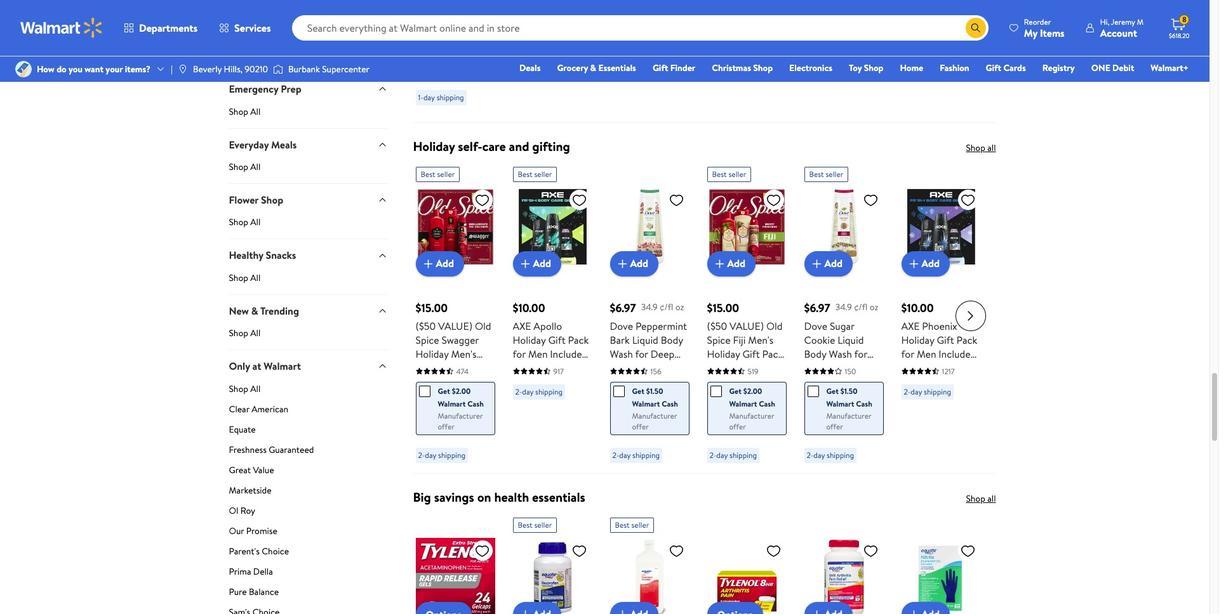 Task type: vqa. For each thing, say whether or not it's contained in the screenshot.
all pet deals
no



Task type: describe. For each thing, give the bounding box(es) containing it.
great
[[229, 464, 251, 477]]

519
[[748, 366, 759, 377]]

how
[[37, 63, 55, 76]]

add to favorites list, ($50 value) old spice swagger holiday men's gift pack with body wash, dry spray, and 2in1 shampoo and conditioner image
[[475, 192, 490, 208]]

manufacturer down 4870
[[438, 53, 483, 64]]

seller for axe apollo holiday gift pack for men includes sage & cedarwood body spray, antiperspirant deodorant stick & body wash, 3 count
[[535, 169, 552, 180]]

self-
[[458, 138, 483, 155]]

spray
[[707, 431, 732, 445]]

gift inside $10.00 axe phoenix holiday gift pack for men includes crushed mint & rosemary body spray, antiperspirant stick & body wash, 3 count
[[937, 333, 955, 347]]

clear american link
[[229, 403, 388, 421]]

jeremy
[[1112, 16, 1136, 27]]

add to cart image for 'equate ibuprofen tablets, 200 mg, pain reliever and fever reducer, 500 count' image
[[518, 608, 533, 615]]

parent's choice
[[229, 545, 289, 558]]

$6.97 for sugar
[[805, 300, 831, 316]]

nourishment for bark
[[610, 361, 668, 375]]

add to cart image for axe apollo holiday gift pack for men includes sage & cedarwood body spray, antiperspirant deodorant stick & body wash, 3 count
[[518, 256, 533, 272]]

wash, inside $15.00 ($50 value) old spice fiji men's holiday gift pack with 2in1 shampoo and conditioner, body wash,  and aluminum free spray
[[732, 403, 758, 417]]

registry link
[[1037, 61, 1081, 75]]

pack inside "$15.00 ($50 value) old spice swagger holiday men's gift pack with body wash, dry spray, and 2in1 shampoo and conditioner"
[[436, 361, 456, 375]]

hills,
[[224, 63, 243, 76]]

includes for $10.00 axe phoenix holiday gift pack for men includes crushed mint & rosemary body spray, antiperspirant stick & body wash, 3 count
[[939, 347, 975, 361]]

savings
[[434, 489, 474, 506]]

best for dove sugar cookie liquid body wash for deep nourishment holiday treats limited edition, 20 oz
[[810, 169, 824, 180]]

healthy snacks
[[229, 249, 296, 263]]

edition, for cookie
[[840, 403, 873, 417]]

shop inside dropdown button
[[261, 193, 283, 207]]

walmart image
[[20, 18, 103, 38]]

crushed
[[902, 361, 939, 375]]

gift left the cards
[[986, 62, 1002, 74]]

bark
[[610, 333, 630, 347]]

wash, inside "$15.00 ($50 value) old spice swagger holiday men's gift pack with body wash, dry spray, and 2in1 shampoo and conditioner"
[[441, 375, 466, 389]]

shop up pay
[[229, 29, 248, 42]]

services button
[[208, 13, 282, 43]]

add to favorites list, equate ibuprofen tablets, 200 mg, pain reliever and fever reducer, 500 count image
[[572, 544, 587, 559]]

for inside $10.00 axe phoenix holiday gift pack for men includes crushed mint & rosemary body spray, antiperspirant stick & body wash, 3 count
[[902, 347, 915, 361]]

($50 for $15.00 ($50 value) old spice fiji men's holiday gift pack with 2in1 shampoo and conditioner, body wash,  and aluminum free spray
[[707, 319, 727, 333]]

seller for dove sugar cookie liquid body wash for deep nourishment holiday treats limited edition, 20 oz
[[826, 169, 844, 180]]

add to cart image for dove sugar cookie liquid body wash for deep nourishment holiday treats limited edition, 20 oz
[[810, 256, 825, 272]]

add to cart image for equate acetaminophen 8hr arthritis pain relief extended-release caplets, 650 mg, 225 count image
[[810, 608, 825, 615]]

& right mint
[[964, 361, 971, 375]]

gift inside $15.00 ($50 value) old spice fiji men's holiday gift pack with 2in1 shampoo and conditioner, body wash,  and aluminum free spray
[[743, 347, 760, 361]]

care
[[483, 138, 506, 155]]

156
[[651, 366, 662, 377]]

apollo
[[534, 319, 562, 333]]

walmart for 1st get $1.50 walmart cash walmart plus, 'element' from the left
[[632, 399, 660, 410]]

ebt
[[263, 50, 278, 62]]

shop ebt-eligible items link
[[229, 29, 388, 47]]

our promise link
[[229, 525, 388, 543]]

|
[[171, 63, 173, 76]]

all for emergency
[[250, 105, 261, 118]]

dry
[[469, 375, 485, 389]]

axe for $10.00 axe phoenix holiday gift pack for men includes crushed mint & rosemary body spray, antiperspirant stick & body wash, 3 count
[[902, 319, 920, 333]]

 image for beverly
[[178, 64, 188, 74]]

and down dry
[[459, 403, 475, 417]]

add for dove sugar cookie liquid body wash for deep nourishment holiday treats limited edition, 20 oz
[[825, 257, 843, 271]]

spray, inside $10.00 axe apollo holiday gift pack for men includes sage & cedarwood body spray, antiperspirant deodorant stick & body wash, 3 count
[[513, 389, 540, 403]]

wash, inside $10.00 axe phoenix holiday gift pack for men includes crushed mint & rosemary body spray, antiperspirant stick & body wash, 3 count
[[902, 431, 927, 445]]

add button for ($50 value) old spice fiji men's holiday gift pack with 2in1 shampoo and conditioner, body wash,  and aluminum free spray
[[707, 251, 756, 277]]

ebt/snap button
[[229, 0, 388, 29]]

$2.00 for $15.00 ($50 value) old spice fiji men's holiday gift pack with 2in1 shampoo and conditioner, body wash,  and aluminum free spray
[[744, 386, 762, 397]]

pack inside $10.00 axe apollo holiday gift pack for men includes sage & cedarwood body spray, antiperspirant deodorant stick & body wash, 3 count
[[568, 333, 589, 347]]

spray, for $15.00
[[416, 389, 442, 403]]

great value
[[229, 464, 274, 477]]

sage
[[513, 361, 534, 375]]

wash, inside $10.00 axe apollo holiday gift pack for men includes sage & cedarwood body spray, antiperspirant deodorant stick & body wash, 3 count
[[547, 431, 572, 445]]

wash for bark
[[610, 347, 633, 361]]

gift finder link
[[647, 61, 702, 75]]

34.9 for sugar
[[836, 301, 852, 314]]

add button for ($50 value) old spice swagger holiday men's gift pack with body wash, dry spray, and 2in1 shampoo and conditioner
[[416, 251, 464, 277]]

shop all for everyday
[[229, 161, 261, 173]]

fiji
[[733, 333, 746, 347]]

cedarwood
[[513, 375, 564, 389]]

value
[[253, 464, 274, 477]]

all for healthy
[[250, 272, 261, 285]]

shop down everyday
[[229, 161, 248, 173]]

antiperspirant inside $10.00 axe phoenix holiday gift pack for men includes crushed mint & rosemary body spray, antiperspirant stick & body wash, 3 count
[[902, 403, 965, 417]]

everyday meals
[[229, 138, 297, 152]]

next slide for product carousel list image
[[956, 301, 986, 332]]

and down 474
[[445, 389, 461, 403]]

manufacturer down 156
[[632, 411, 677, 422]]

shop up add to favorites list, axe phoenix holiday gift pack for men includes crushed mint & rosemary body spray, antiperspirant stick & body wash, 3 count icon
[[966, 141, 986, 154]]

departments
[[139, 21, 198, 35]]

add to favorites list, dove sugar cookie liquid body wash for deep nourishment holiday treats limited edition, 20 oz image
[[864, 192, 879, 208]]

rosemary
[[902, 375, 945, 389]]

get $2.00 walmart cash for $15.00 ($50 value) old spice fiji men's holiday gift pack with 2in1 shampoo and conditioner, body wash,  and aluminum free spray
[[730, 386, 776, 410]]

best for ($50 value) old spice fiji men's holiday gift pack with 2in1 shampoo and conditioner, body wash,  and aluminum free spray
[[712, 169, 727, 180]]

8
[[1183, 14, 1187, 25]]

add to favorites list, tylenol extra strength acetaminophen rapid release gels, 24 ct image
[[475, 544, 490, 559]]

tylenol extra strength acetaminophen rapid release gels, 24 ct image
[[416, 538, 495, 615]]

get $2.00 walmart cash for $15.00 ($50 value) old spice swagger holiday men's gift pack with body wash, dry spray, and 2in1 shampoo and conditioner
[[438, 386, 484, 410]]

american
[[252, 403, 289, 416]]

shop all for flower
[[229, 216, 261, 229]]

manufacturer offer down 156
[[632, 411, 677, 432]]

6 shop all link from the top
[[229, 383, 388, 401]]

deals link
[[514, 61, 547, 75]]

equate 91% isopropyl alcohol antiseptic, 32 fl oz image
[[610, 538, 690, 615]]

shop all for emergency
[[229, 105, 261, 118]]

shop right christmas
[[754, 62, 773, 74]]

conditioner
[[416, 417, 469, 431]]

includes for $10.00 axe apollo holiday gift pack for men includes sage & cedarwood body spray, antiperspirant deodorant stick & body wash, 3 count
[[550, 347, 586, 361]]

roy
[[241, 505, 255, 517]]

shop all link for gifting
[[966, 141, 996, 154]]

all for new
[[250, 327, 261, 340]]

limited for bark
[[610, 389, 643, 403]]

0 horizontal spatial 1-
[[418, 92, 424, 103]]

cash for $15.00 ($50 value) old spice fiji men's holiday gift pack with 2in1 shampoo and conditioner, body wash,  and aluminum free spray
[[759, 399, 776, 410]]

christmas
[[712, 62, 751, 74]]

fashion link
[[935, 61, 975, 75]]

get $2.00 walmart cash checkbox for $15.00 ($50 value) old spice swagger holiday men's gift pack with body wash, dry spray, and 2in1 shampoo and conditioner
[[419, 386, 430, 397]]

add for ($50 value) old spice swagger holiday men's gift pack with body wash, dry spray, and 2in1 shampoo and conditioner
[[436, 257, 454, 271]]

ebt-
[[250, 29, 268, 42]]

on
[[477, 489, 491, 506]]

$15.00 ($50 value) old spice swagger holiday men's gift pack with body wash, dry spray, and 2in1 shampoo and conditioner
[[416, 300, 491, 431]]

everyday meals button
[[229, 128, 388, 161]]

do
[[57, 63, 67, 76]]

axe phoenix holiday gift pack for men includes crushed mint & rosemary body spray, antiperspirant stick & body wash, 3 count image
[[902, 187, 981, 267]]

men for $10.00 axe apollo holiday gift pack for men includes sage & cedarwood body spray, antiperspirant deodorant stick & body wash, 3 count
[[528, 347, 548, 361]]

2 get $1.50 walmart cash walmart plus, element from the left
[[808, 385, 873, 411]]

seller down essentials
[[535, 520, 552, 531]]

917
[[554, 366, 564, 377]]

trending
[[260, 304, 299, 318]]

get $1.50 walmart cash checkbox for 1st get $1.50 walmart cash walmart plus, 'element' from the left
[[613, 386, 625, 397]]

body inside "$6.97 34.9 ¢/fl oz dove peppermint bark liquid body wash for deep nourishment holiday treats limited edition, 20 oz"
[[661, 333, 683, 347]]

deep for cookie
[[805, 361, 828, 375]]

pay with ebt link
[[229, 50, 388, 73]]

best seller for axe apollo holiday gift pack for men includes sage & cedarwood body spray, antiperspirant deodorant stick & body wash, 3 count
[[518, 169, 552, 180]]

spray, for $10.00
[[902, 389, 928, 403]]

old for $15.00 ($50 value) old spice swagger holiday men's gift pack with body wash, dry spray, and 2in1 shampoo and conditioner
[[475, 319, 491, 333]]

$10.00 axe phoenix holiday gift pack for men includes crushed mint & rosemary body spray, antiperspirant stick & body wash, 3 count
[[902, 300, 978, 445]]

shop all for holiday self-care and gifting
[[966, 141, 996, 154]]

1 get $1.50 walmart cash walmart plus, element from the left
[[613, 385, 679, 411]]

reorder
[[1025, 16, 1052, 27]]

our
[[229, 525, 244, 538]]

$618.20
[[1169, 31, 1190, 40]]

best for ($50 value) old spice swagger holiday men's gift pack with body wash, dry spray, and 2in1 shampoo and conditioner
[[421, 169, 436, 180]]

shop down healthy
[[229, 272, 248, 285]]

1217
[[942, 366, 955, 377]]

how do you want your items?
[[37, 63, 151, 76]]

shop all link for essentials
[[966, 493, 996, 505]]

shop all link for healthy snacks
[[229, 272, 388, 295]]

and right aluminum
[[760, 403, 776, 417]]

prima della
[[229, 566, 273, 578]]

get $2.00 walmart cash walmart plus, element for $15.00 ($50 value) old spice swagger holiday men's gift pack with body wash, dry spray, and 2in1 shampoo and conditioner
[[419, 385, 484, 411]]

offer for $15.00 ($50 value) old spice swagger holiday men's gift pack with body wash, dry spray, and 2in1 shampoo and conditioner
[[438, 422, 455, 432]]

2in1 inside $15.00 ($50 value) old spice fiji men's holiday gift pack with 2in1 shampoo and conditioner, body wash,  and aluminum free spray
[[729, 361, 745, 375]]

gift cards
[[986, 62, 1026, 74]]

best seller for ($50 value) old spice fiji men's holiday gift pack with 2in1 shampoo and conditioner, body wash,  and aluminum free spray
[[712, 169, 747, 180]]

0 vertical spatial 1-
[[613, 6, 618, 17]]

axe for $10.00 axe apollo holiday gift pack for men includes sage & cedarwood body spray, antiperspirant deodorant stick & body wash, 3 count
[[513, 319, 531, 333]]

christmas shop
[[712, 62, 773, 74]]

promise
[[246, 525, 277, 538]]

burbank supercenter
[[288, 63, 370, 76]]

dove sugar cookie liquid body wash for deep nourishment holiday treats limited edition, 20 oz image
[[805, 187, 884, 267]]

seller up the equate 91% isopropyl alcohol antiseptic, 32 fl oz image
[[632, 520, 649, 531]]

add to favorites list, axe phoenix holiday gift pack for men includes crushed mint & rosemary body spray, antiperspirant stick & body wash, 3 count image
[[961, 192, 976, 208]]

new
[[229, 304, 249, 318]]

product group containing 4870
[[416, 0, 495, 117]]

shop down new
[[229, 327, 248, 340]]

gift left finder
[[653, 62, 669, 74]]

add to favorites list, ($50 value) old spice fiji men's holiday gift pack with 2in1 shampoo and conditioner, body wash,  and aluminum free spray image
[[766, 192, 782, 208]]

($50 for $15.00 ($50 value) old spice swagger holiday men's gift pack with body wash, dry spray, and 2in1 shampoo and conditioner
[[416, 319, 436, 333]]

get for $15.00 ($50 value) old spice swagger holiday men's gift pack with body wash, dry spray, and 2in1 shampoo and conditioner
[[438, 386, 450, 397]]

and right care
[[509, 138, 530, 155]]

shampoo inside $15.00 ($50 value) old spice fiji men's holiday gift pack with 2in1 shampoo and conditioner, body wash,  and aluminum free spray
[[707, 375, 748, 389]]

cash for $6.97 34.9 ¢/fl oz dove sugar cookie liquid body wash for deep nourishment holiday treats limited edition, 20 oz
[[857, 399, 873, 410]]

swagger
[[442, 333, 479, 347]]

at
[[253, 360, 261, 374]]

best down health
[[518, 520, 533, 531]]

prima
[[229, 566, 251, 578]]

cash inside walmart cash available
[[461, 31, 478, 42]]

spice for $15.00 ($50 value) old spice fiji men's holiday gift pack with 2in1 shampoo and conditioner, body wash,  and aluminum free spray
[[707, 333, 731, 347]]

walmart cash available
[[432, 31, 478, 53]]

2 get $1.50 walmart cash from the left
[[827, 386, 873, 410]]

for inside $6.97 34.9 ¢/fl oz dove sugar cookie liquid body wash for deep nourishment holiday treats limited edition, 20 oz
[[855, 347, 868, 361]]

shop down flower
[[229, 216, 248, 229]]

services
[[234, 21, 271, 35]]

everyday
[[229, 138, 269, 152]]

parent's choice link
[[229, 545, 388, 563]]

gift cards link
[[981, 61, 1032, 75]]

marketside link
[[229, 484, 388, 502]]

dove peppermint bark liquid body wash for deep nourishment holiday treats limited edition, 20 oz image
[[610, 187, 690, 267]]

for inside $10.00 axe apollo holiday gift pack for men includes sage & cedarwood body spray, antiperspirant deodorant stick & body wash, 3 count
[[513, 347, 526, 361]]

burbank
[[288, 63, 320, 76]]

holiday inside "$15.00 ($50 value) old spice swagger holiday men's gift pack with body wash, dry spray, and 2in1 shampoo and conditioner"
[[416, 347, 449, 361]]

pay
[[229, 50, 243, 62]]

& down 'rosemary'
[[926, 417, 932, 431]]

shop right toy
[[864, 62, 884, 74]]

shop all for healthy
[[229, 272, 261, 285]]

$6.97 for peppermint
[[610, 300, 636, 316]]

shop ebt-eligible items
[[229, 29, 319, 42]]

holiday inside $15.00 ($50 value) old spice fiji men's holiday gift pack with 2in1 shampoo and conditioner, body wash,  and aluminum free spray
[[707, 347, 740, 361]]

$2.00 for $15.00 ($50 value) old spice swagger holiday men's gift pack with body wash, dry spray, and 2in1 shampoo and conditioner
[[452, 386, 471, 397]]

$6.97 34.9 ¢/fl oz dove sugar cookie liquid body wash for deep nourishment holiday treats limited edition, 20 oz
[[805, 300, 879, 431]]

gift finder
[[653, 62, 696, 74]]

men for $10.00 axe phoenix holiday gift pack for men includes crushed mint & rosemary body spray, antiperspirant stick & body wash, 3 count
[[917, 347, 937, 361]]

old for $15.00 ($50 value) old spice fiji men's holiday gift pack with 2in1 shampoo and conditioner, body wash,  and aluminum free spray
[[767, 319, 783, 333]]

freshness
[[229, 444, 267, 457]]

gifting
[[533, 138, 570, 155]]

essentials
[[599, 62, 636, 74]]

best seller up the equate 91% isopropyl alcohol antiseptic, 32 fl oz image
[[615, 520, 649, 531]]

($50 value) old spice swagger holiday men's gift pack with body wash, dry spray, and 2in1 shampoo and conditioner image
[[416, 187, 495, 267]]

clear
[[229, 403, 250, 416]]

best seller down health
[[518, 520, 552, 531]]



Task type: locate. For each thing, give the bounding box(es) containing it.
1 horizontal spatial $2.00
[[744, 386, 762, 397]]

add button for dove sugar cookie liquid body wash for deep nourishment holiday treats limited edition, 20 oz
[[805, 251, 853, 277]]

1 all from the top
[[988, 141, 996, 154]]

liquid inside "$6.97 34.9 ¢/fl oz dove peppermint bark liquid body wash for deep nourishment holiday treats limited edition, 20 oz"
[[632, 333, 659, 347]]

0 horizontal spatial get $2.00 walmart cash
[[438, 386, 484, 410]]

for up cedarwood
[[513, 347, 526, 361]]

2 spray, from the left
[[513, 389, 540, 403]]

walmart for get $2.00 walmart cash walmart plus, element associated with $15.00 ($50 value) old spice fiji men's holiday gift pack with 2in1 shampoo and conditioner, body wash,  and aluminum free spray
[[730, 399, 757, 410]]

limited inside "$6.97 34.9 ¢/fl oz dove peppermint bark liquid body wash for deep nourishment holiday treats limited edition, 20 oz"
[[610, 389, 643, 403]]

all down the healthy snacks on the left of page
[[250, 272, 261, 285]]

2 $2.00 from the left
[[744, 386, 762, 397]]

new & trending
[[229, 304, 299, 318]]

add to cart image
[[907, 256, 922, 272], [518, 608, 533, 615], [810, 608, 825, 615], [907, 608, 922, 615]]

1 add from the left
[[436, 257, 454, 271]]

big
[[413, 489, 431, 506]]

1 spray, from the left
[[416, 389, 442, 403]]

spice left swagger
[[416, 333, 439, 347]]

Search search field
[[292, 15, 989, 41]]

includes inside $10.00 axe apollo holiday gift pack for men includes sage & cedarwood body spray, antiperspirant deodorant stick & body wash, 3 count
[[550, 347, 586, 361]]

0 horizontal spatial get $2.00 walmart cash checkbox
[[419, 386, 430, 397]]

$6.97 inside "$6.97 34.9 ¢/fl oz dove peppermint bark liquid body wash for deep nourishment holiday treats limited edition, 20 oz"
[[610, 300, 636, 316]]

2 shop all link from the top
[[229, 161, 388, 184]]

0 horizontal spatial $10.00
[[513, 300, 545, 316]]

get for $6.97 34.9 ¢/fl oz dove sugar cookie liquid body wash for deep nourishment holiday treats limited edition, 20 oz
[[827, 386, 839, 397]]

best seller for ($50 value) old spice swagger holiday men's gift pack with body wash, dry spray, and 2in1 shampoo and conditioner
[[421, 169, 455, 180]]

clear american
[[229, 403, 289, 416]]

liquid for peppermint
[[632, 333, 659, 347]]

1 horizontal spatial limited
[[805, 403, 837, 417]]

($50 left fiji
[[707, 319, 727, 333]]

0 vertical spatial shop all link
[[966, 141, 996, 154]]

gift left 474
[[416, 361, 433, 375]]

1 horizontal spatial with
[[459, 361, 478, 375]]

1 vertical spatial 1-
[[418, 92, 424, 103]]

$6.97 inside $6.97 34.9 ¢/fl oz dove sugar cookie liquid body wash for deep nourishment holiday treats limited edition, 20 oz
[[805, 300, 831, 316]]

body inside $15.00 ($50 value) old spice fiji men's holiday gift pack with 2in1 shampoo and conditioner, body wash,  and aluminum free spray
[[707, 403, 730, 417]]

seller up ($50 value) old spice fiji men's holiday gift pack with 2in1 shampoo and conditioner, body wash,  and aluminum free spray image
[[729, 169, 747, 180]]

1 horizontal spatial men's
[[749, 333, 774, 347]]

1 $2.00 from the left
[[452, 386, 471, 397]]

pay with ebt
[[229, 50, 278, 62]]

search icon image
[[971, 23, 981, 33]]

4 shop all link from the top
[[229, 272, 388, 295]]

best seller for dove sugar cookie liquid body wash for deep nourishment holiday treats limited edition, 20 oz
[[810, 169, 844, 180]]

items
[[1040, 26, 1065, 40]]

$1.50 down 156
[[647, 386, 663, 397]]

freshness guaranteed
[[229, 444, 314, 457]]

2 shop all from the top
[[229, 161, 261, 173]]

tylenol 8 hour arthritis & joint pain acetaminophen caplets, 24 count image
[[707, 538, 787, 615]]

stick inside $10.00 axe apollo holiday gift pack for men includes sage & cedarwood body spray, antiperspirant deodorant stick & body wash, 3 count
[[563, 417, 585, 431]]

5 add button from the left
[[805, 251, 853, 277]]

shop down emergency
[[229, 105, 248, 118]]

2in1 left "519"
[[729, 361, 745, 375]]

5 shop all link from the top
[[229, 327, 388, 350]]

¢/fl for peppermint
[[660, 301, 674, 314]]

0 horizontal spatial 20
[[610, 403, 622, 417]]

$10.00
[[513, 300, 545, 316], [902, 300, 934, 316]]

manufacturer offer inside the 'product' group
[[438, 53, 483, 74]]

freshness guaranteed link
[[229, 444, 388, 462]]

1 ¢/fl from the left
[[660, 301, 674, 314]]

1 horizontal spatial 20
[[805, 417, 816, 431]]

2 horizontal spatial with
[[707, 361, 726, 375]]

walmart down 156
[[632, 399, 660, 410]]

stick inside $10.00 axe phoenix holiday gift pack for men includes crushed mint & rosemary body spray, antiperspirant stick & body wash, 3 count
[[902, 417, 923, 431]]

dove inside "$6.97 34.9 ¢/fl oz dove peppermint bark liquid body wash for deep nourishment holiday treats limited edition, 20 oz"
[[610, 319, 633, 333]]

walmart+ link
[[1146, 61, 1195, 75]]

shampoo up aluminum
[[707, 375, 748, 389]]

$2.00 down "519"
[[744, 386, 762, 397]]

shop all link up add to favorites list, axe phoenix holiday gift pack for men includes crushed mint & rosemary body spray, antiperspirant stick & body wash, 3 count icon
[[966, 141, 996, 154]]

1 all from the top
[[250, 105, 261, 118]]

limited down bark
[[610, 389, 643, 403]]

manufacturer offer down dry
[[438, 411, 483, 432]]

shampoo down 474
[[416, 403, 457, 417]]

¢/fl up sugar
[[854, 301, 868, 314]]

shop all down new
[[229, 327, 261, 340]]

manufacturer for $15.00 ($50 value) old spice swagger holiday men's gift pack with body wash, dry spray, and 2in1 shampoo and conditioner
[[438, 411, 483, 422]]

manufacturer down dry
[[438, 411, 483, 422]]

all
[[250, 105, 261, 118], [250, 161, 261, 173], [250, 216, 261, 229], [250, 272, 261, 285], [250, 327, 261, 340], [250, 383, 261, 396]]

Walmart Site-Wide search field
[[292, 15, 989, 41]]

0 vertical spatial 2in1
[[729, 361, 745, 375]]

Get $1.50 Walmart Cash checkbox
[[613, 386, 625, 397], [808, 386, 819, 397]]

old right fiji
[[767, 319, 783, 333]]

1 horizontal spatial spray,
[[513, 389, 540, 403]]

1 antiperspirant from the left
[[513, 403, 576, 417]]

men inside $10.00 axe phoenix holiday gift pack for men includes crushed mint & rosemary body spray, antiperspirant stick & body wash, 3 count
[[917, 347, 937, 361]]

2in1 inside "$15.00 ($50 value) old spice swagger holiday men's gift pack with body wash, dry spray, and 2in1 shampoo and conditioner"
[[463, 389, 480, 403]]

deep inside $6.97 34.9 ¢/fl oz dove sugar cookie liquid body wash for deep nourishment holiday treats limited edition, 20 oz
[[805, 361, 828, 375]]

manufacturer down "conditioner,"
[[730, 411, 775, 422]]

$15.00 up fiji
[[707, 300, 740, 316]]

2 add from the left
[[533, 257, 551, 271]]

¢/fl for sugar
[[854, 301, 868, 314]]

old inside $15.00 ($50 value) old spice fiji men's holiday gift pack with 2in1 shampoo and conditioner, body wash,  and aluminum free spray
[[767, 319, 783, 333]]

0 horizontal spatial get $2.00 walmart cash walmart plus, element
[[419, 385, 484, 411]]

1 ($50 from the left
[[416, 319, 436, 333]]

best seller up ($50 value) old spice swagger holiday men's gift pack with body wash, dry spray, and 2in1 shampoo and conditioner "image"
[[421, 169, 455, 180]]

pure balance
[[229, 586, 279, 599]]

$10.00 up apollo at the left bottom
[[513, 300, 545, 316]]

3 add from the left
[[630, 257, 649, 271]]

product group
[[416, 0, 495, 117], [707, 0, 787, 117], [416, 162, 495, 469], [513, 162, 592, 469], [610, 162, 690, 469], [707, 162, 787, 469], [805, 162, 884, 469], [902, 162, 981, 469], [513, 513, 592, 615], [610, 513, 690, 615]]

all for gifting
[[988, 141, 996, 154]]

spray, inside $10.00 axe phoenix holiday gift pack for men includes crushed mint & rosemary body spray, antiperspirant stick & body wash, 3 count
[[902, 389, 928, 403]]

$1.50
[[647, 386, 663, 397], [841, 386, 858, 397]]

with inside $15.00 ($50 value) old spice fiji men's holiday gift pack with 2in1 shampoo and conditioner, body wash,  and aluminum free spray
[[707, 361, 726, 375]]

3 for $10.00 axe phoenix holiday gift pack for men includes crushed mint & rosemary body spray, antiperspirant stick & body wash, 3 count
[[930, 431, 935, 445]]

0 horizontal spatial 2in1
[[463, 389, 480, 403]]

6 add from the left
[[922, 257, 940, 271]]

$15.00 for $15.00 ($50 value) old spice fiji men's holiday gift pack with 2in1 shampoo and conditioner, body wash,  and aluminum free spray
[[707, 300, 740, 316]]

1 horizontal spatial nourishment
[[805, 375, 862, 389]]

2 ($50 from the left
[[707, 319, 727, 333]]

6 add button from the left
[[902, 251, 950, 277]]

all for everyday
[[250, 161, 261, 173]]

& right grocery
[[590, 62, 597, 74]]

shampoo inside "$15.00 ($50 value) old spice swagger holiday men's gift pack with body wash, dry spray, and 2in1 shampoo and conditioner"
[[416, 403, 457, 417]]

men's up 474
[[451, 347, 477, 361]]

1 horizontal spatial 34.9
[[836, 301, 852, 314]]

1 spice from the left
[[416, 333, 439, 347]]

2 wash from the left
[[829, 347, 852, 361]]

1 $1.50 from the left
[[647, 386, 663, 397]]

2 get $1.50 walmart cash checkbox from the left
[[808, 386, 819, 397]]

2 3 from the left
[[930, 431, 935, 445]]

1 horizontal spatial shampoo
[[707, 375, 748, 389]]

shop all down everyday
[[229, 161, 261, 173]]

1 horizontal spatial get $1.50 walmart cash checkbox
[[808, 386, 819, 397]]

1 get $2.00 walmart cash from the left
[[438, 386, 484, 410]]

offer for $15.00 ($50 value) old spice fiji men's holiday gift pack with 2in1 shampoo and conditioner, body wash,  and aluminum free spray
[[730, 422, 746, 432]]

1 get $2.00 walmart cash walmart plus, element from the left
[[419, 385, 484, 411]]

our promise
[[229, 525, 277, 538]]

best seller up ($50 value) old spice fiji men's holiday gift pack with 2in1 shampoo and conditioner, body wash,  and aluminum free spray image
[[712, 169, 747, 180]]

0 vertical spatial 1-day shipping
[[613, 6, 659, 17]]

add to cart image
[[421, 256, 436, 272], [518, 256, 533, 272], [615, 256, 630, 272], [712, 256, 728, 272], [810, 256, 825, 272], [615, 608, 630, 615]]

best up the equate 91% isopropyl alcohol antiseptic, 32 fl oz image
[[615, 520, 630, 531]]

count down 'rosemary'
[[938, 431, 965, 445]]

value) up "519"
[[730, 319, 764, 333]]

1 horizontal spatial  image
[[178, 64, 188, 74]]

spice inside "$15.00 ($50 value) old spice swagger holiday men's gift pack with body wash, dry spray, and 2in1 shampoo and conditioner"
[[416, 333, 439, 347]]

gift up mint
[[937, 333, 955, 347]]

2 all from the top
[[250, 161, 261, 173]]

1 horizontal spatial wash
[[829, 347, 852, 361]]

get $1.50 walmart cash walmart plus, element down 150
[[808, 385, 873, 411]]

3 for $10.00 axe apollo holiday gift pack for men includes sage & cedarwood body spray, antiperspirant deodorant stick & body wash, 3 count
[[575, 431, 580, 445]]

add for ($50 value) old spice fiji men's holiday gift pack with 2in1 shampoo and conditioner, body wash,  and aluminum free spray
[[728, 257, 746, 271]]

electronics link
[[784, 61, 839, 75]]

1 horizontal spatial men
[[917, 347, 937, 361]]

2 get $2.00 walmart cash walmart plus, element from the left
[[711, 385, 776, 411]]

0 horizontal spatial $15.00
[[416, 300, 448, 316]]

2 add button from the left
[[513, 251, 562, 277]]

1 horizontal spatial get $1.50 walmart cash
[[827, 386, 873, 410]]

0 horizontal spatial antiperspirant
[[513, 403, 576, 417]]

2 value) from the left
[[730, 319, 764, 333]]

0 horizontal spatial spice
[[416, 333, 439, 347]]

2 men from the left
[[917, 347, 937, 361]]

stick for $10.00 axe apollo holiday gift pack for men includes sage & cedarwood body spray, antiperspirant deodorant stick & body wash, 3 count
[[563, 417, 585, 431]]

0 vertical spatial shampoo
[[707, 375, 748, 389]]

$1.50 down 150
[[841, 386, 858, 397]]

dove left sugar
[[805, 319, 828, 333]]

& right sage at left
[[536, 361, 543, 375]]

peppermint
[[636, 319, 687, 333]]

grocery & essentials link
[[552, 61, 642, 75]]

pack down next slide for product carousel list icon
[[957, 333, 978, 347]]

big savings on health essentials
[[413, 489, 586, 506]]

walmart up aluminum
[[730, 399, 757, 410]]

$15.00 ($50 value) old spice fiji men's holiday gift pack with 2in1 shampoo and conditioner, body wash,  and aluminum free spray
[[707, 300, 783, 445]]

0 horizontal spatial treats
[[645, 375, 672, 389]]

holiday inside $10.00 axe apollo holiday gift pack for men includes sage & cedarwood body spray, antiperspirant deodorant stick & body wash, 3 count
[[513, 333, 546, 347]]

pure
[[229, 586, 247, 599]]

$6.97
[[610, 300, 636, 316], [805, 300, 831, 316]]

walmart
[[432, 31, 460, 42], [264, 360, 301, 374], [438, 399, 466, 410], [632, 399, 660, 410], [730, 399, 757, 410], [827, 399, 855, 410]]

with inside "$15.00 ($50 value) old spice swagger holiday men's gift pack with body wash, dry spray, and 2in1 shampoo and conditioner"
[[459, 361, 478, 375]]

wash for cookie
[[829, 347, 852, 361]]

6 all from the top
[[250, 383, 261, 396]]

0 horizontal spatial  image
[[15, 61, 32, 78]]

0 horizontal spatial ($50
[[416, 319, 436, 333]]

edition, inside $6.97 34.9 ¢/fl oz dove sugar cookie liquid body wash for deep nourishment holiday treats limited edition, 20 oz
[[840, 403, 873, 417]]

1 dove from the left
[[610, 319, 633, 333]]

sugar
[[830, 319, 855, 333]]

$1.50 for first get $1.50 walmart cash walmart plus, 'element' from right
[[841, 386, 858, 397]]

add to cart image for equate nitrile exam gloves, one size fits most, 100 count image
[[907, 608, 922, 615]]

axe apollo holiday gift pack for men includes sage & cedarwood body spray, antiperspirant deodorant stick & body wash, 3 count image
[[513, 187, 592, 267]]

1 includes from the left
[[550, 347, 586, 361]]

best down gifting
[[518, 169, 533, 180]]

2 get $2.00 walmart cash checkbox from the left
[[711, 386, 722, 397]]

edition, for bark
[[645, 389, 679, 403]]

treats for cookie
[[840, 389, 866, 403]]

stick for $10.00 axe phoenix holiday gift pack for men includes crushed mint & rosemary body spray, antiperspirant stick & body wash, 3 count
[[902, 417, 923, 431]]

spray, down sage at left
[[513, 389, 540, 403]]

1 horizontal spatial get $2.00 walmart cash
[[730, 386, 776, 410]]

add to favorites list, dove peppermint bark liquid body wash for deep nourishment holiday treats limited edition, 20 oz image
[[669, 192, 684, 208]]

shop up the clear
[[229, 383, 248, 396]]

holiday inside $10.00 axe phoenix holiday gift pack for men includes crushed mint & rosemary body spray, antiperspirant stick & body wash, 3 count
[[902, 333, 935, 347]]

manufacturer for $15.00 ($50 value) old spice fiji men's holiday gift pack with 2in1 shampoo and conditioner, body wash,  and aluminum free spray
[[730, 411, 775, 422]]

$15.00 inside "$15.00 ($50 value) old spice swagger holiday men's gift pack with body wash, dry spray, and 2in1 shampoo and conditioner"
[[416, 300, 448, 316]]

stick right deodorant
[[563, 417, 585, 431]]

items?
[[125, 63, 151, 76]]

add to favorites list, axe apollo holiday gift pack for men includes sage & cedarwood body spray, antiperspirant deodorant stick & body wash, 3 count image
[[572, 192, 587, 208]]

1 horizontal spatial axe
[[902, 319, 920, 333]]

shop all link
[[966, 141, 996, 154], [966, 493, 996, 505]]

1 old from the left
[[475, 319, 491, 333]]

walmart inside dropdown button
[[264, 360, 301, 374]]

pack inside $15.00 ($50 value) old spice fiji men's holiday gift pack with 2in1 shampoo and conditioner, body wash,  and aluminum free spray
[[763, 347, 783, 361]]

1 horizontal spatial get $2.00 walmart cash checkbox
[[711, 386, 722, 397]]

with down swagger
[[459, 361, 478, 375]]

¢/fl inside $6.97 34.9 ¢/fl oz dove sugar cookie liquid body wash for deep nourishment holiday treats limited edition, 20 oz
[[854, 301, 868, 314]]

add button for axe apollo holiday gift pack for men includes sage & cedarwood body spray, antiperspirant deodorant stick & body wash, 3 count
[[513, 251, 562, 277]]

1 horizontal spatial get $1.50 walmart cash walmart plus, element
[[808, 385, 873, 411]]

nourishment inside $6.97 34.9 ¢/fl oz dove sugar cookie liquid body wash for deep nourishment holiday treats limited edition, 20 oz
[[805, 375, 862, 389]]

shop all link up "clear american" link
[[229, 383, 388, 401]]

liquid inside $6.97 34.9 ¢/fl oz dove sugar cookie liquid body wash for deep nourishment holiday treats limited edition, 20 oz
[[838, 333, 864, 347]]

3 spray, from the left
[[902, 389, 928, 403]]

$10.00 for $10.00 axe apollo holiday gift pack for men includes sage & cedarwood body spray, antiperspirant deodorant stick & body wash, 3 count
[[513, 300, 545, 316]]

shop all link down prep
[[229, 105, 388, 128]]

($50 value) old spice fiji men's holiday gift pack with 2in1 shampoo and conditioner, body wash,  and aluminum free spray image
[[707, 187, 787, 267]]

($50 inside $15.00 ($50 value) old spice fiji men's holiday gift pack with 2in1 shampoo and conditioner, body wash,  and aluminum free spray
[[707, 319, 727, 333]]

$15.00 for $15.00 ($50 value) old spice swagger holiday men's gift pack with body wash, dry spray, and 2in1 shampoo and conditioner
[[416, 300, 448, 316]]

cash
[[461, 31, 478, 42], [468, 399, 484, 410], [662, 399, 678, 410], [759, 399, 776, 410], [857, 399, 873, 410]]

treats down peppermint
[[645, 375, 672, 389]]

pure balance link
[[229, 586, 388, 604]]

for right bark
[[635, 347, 649, 361]]

2 get $2.00 walmart cash from the left
[[730, 386, 776, 410]]

available
[[432, 42, 460, 53]]

0 horizontal spatial with
[[245, 50, 261, 62]]

$15.00 up swagger
[[416, 300, 448, 316]]

& inside grocery & essentials "link"
[[590, 62, 597, 74]]

with
[[245, 50, 261, 62], [459, 361, 478, 375], [707, 361, 726, 375]]

antiperspirant inside $10.00 axe apollo holiday gift pack for men includes sage & cedarwood body spray, antiperspirant deodorant stick & body wash, 3 count
[[513, 403, 576, 417]]

shop all
[[966, 141, 996, 154], [966, 493, 996, 505]]

1 horizontal spatial count
[[938, 431, 965, 445]]

cash for $15.00 ($50 value) old spice swagger holiday men's gift pack with body wash, dry spray, and 2in1 shampoo and conditioner
[[468, 399, 484, 410]]

$15.00 inside $15.00 ($50 value) old spice fiji men's holiday gift pack with 2in1 shampoo and conditioner, body wash,  and aluminum free spray
[[707, 300, 740, 316]]

with up 90210
[[245, 50, 261, 62]]

2 get from the left
[[632, 386, 645, 397]]

474
[[456, 366, 469, 377]]

limited inside $6.97 34.9 ¢/fl oz dove sugar cookie liquid body wash for deep nourishment holiday treats limited edition, 20 oz
[[805, 403, 837, 417]]

shop up add to favorites list, equate nitrile exam gloves, one size fits most, 100 count image
[[966, 493, 986, 505]]

0 horizontal spatial count
[[513, 445, 540, 459]]

all down everyday
[[250, 161, 261, 173]]

1 horizontal spatial antiperspirant
[[902, 403, 965, 417]]

liquid right bark
[[632, 333, 659, 347]]

best up dove sugar cookie liquid body wash for deep nourishment holiday treats limited edition, 20 oz image
[[810, 169, 824, 180]]

count for $10.00 axe phoenix holiday gift pack for men includes crushed mint & rosemary body spray, antiperspirant stick & body wash, 3 count
[[938, 431, 965, 445]]

eligible
[[268, 29, 296, 42]]

great value link
[[229, 464, 388, 482]]

 image
[[15, 61, 32, 78], [178, 64, 188, 74]]

gift inside $10.00 axe apollo holiday gift pack for men includes sage & cedarwood body spray, antiperspirant deodorant stick & body wash, 3 count
[[548, 333, 566, 347]]

holiday inside "$6.97 34.9 ¢/fl oz dove peppermint bark liquid body wash for deep nourishment holiday treats limited edition, 20 oz"
[[610, 375, 643, 389]]

all down flower shop
[[250, 216, 261, 229]]

manufacturer for $6.97 34.9 ¢/fl oz dove sugar cookie liquid body wash for deep nourishment holiday treats limited edition, 20 oz
[[827, 411, 872, 422]]

limited for cookie
[[805, 403, 837, 417]]

0 horizontal spatial axe
[[513, 319, 531, 333]]

1 horizontal spatial $1.50
[[841, 386, 858, 397]]

body
[[661, 333, 683, 347], [805, 347, 827, 361], [416, 375, 438, 389], [566, 375, 588, 389], [948, 375, 970, 389], [707, 403, 730, 417], [935, 417, 957, 431], [522, 431, 545, 445]]

wash inside "$6.97 34.9 ¢/fl oz dove peppermint bark liquid body wash for deep nourishment holiday treats limited edition, 20 oz"
[[610, 347, 633, 361]]

treats for bark
[[645, 375, 672, 389]]

wash
[[610, 347, 633, 361], [829, 347, 852, 361]]

$10.00 for $10.00 axe phoenix holiday gift pack for men includes crushed mint & rosemary body spray, antiperspirant stick & body wash, 3 count
[[902, 300, 934, 316]]

3 get from the left
[[730, 386, 742, 397]]

add to cart image for ($50 value) old spice fiji men's holiday gift pack with 2in1 shampoo and conditioner, body wash,  and aluminum free spray
[[712, 256, 728, 272]]

4 get from the left
[[827, 386, 839, 397]]

0 horizontal spatial wash
[[610, 347, 633, 361]]

3 inside $10.00 axe phoenix holiday gift pack for men includes crushed mint & rosemary body spray, antiperspirant stick & body wash, 3 count
[[930, 431, 935, 445]]

one debit
[[1092, 62, 1135, 74]]

for inside "$6.97 34.9 ¢/fl oz dove peppermint bark liquid body wash for deep nourishment holiday treats limited edition, 20 oz"
[[635, 347, 649, 361]]

0 horizontal spatial 3
[[575, 431, 580, 445]]

antiperspirant down cedarwood
[[513, 403, 576, 417]]

1 horizontal spatial deep
[[805, 361, 828, 375]]

seller for ($50 value) old spice swagger holiday men's gift pack with body wash, dry spray, and 2in1 shampoo and conditioner
[[437, 169, 455, 180]]

1-
[[613, 6, 618, 17], [418, 92, 424, 103]]

1 liquid from the left
[[632, 333, 659, 347]]

supercenter
[[322, 63, 370, 76]]

2 old from the left
[[767, 319, 783, 333]]

3 shop all from the top
[[229, 216, 261, 229]]

best seller up dove sugar cookie liquid body wash for deep nourishment holiday treats limited edition, 20 oz image
[[810, 169, 844, 180]]

 image
[[273, 63, 283, 76]]

shampoo
[[707, 375, 748, 389], [416, 403, 457, 417]]

2 $10.00 from the left
[[902, 300, 934, 316]]

you
[[69, 63, 83, 76]]

men inside $10.00 axe apollo holiday gift pack for men includes sage & cedarwood body spray, antiperspirant deodorant stick & body wash, 3 count
[[528, 347, 548, 361]]

axe inside $10.00 axe phoenix holiday gift pack for men includes crushed mint & rosemary body spray, antiperspirant stick & body wash, 3 count
[[902, 319, 920, 333]]

new & trending button
[[229, 295, 388, 327]]

1 vertical spatial all
[[988, 493, 996, 505]]

dove left peppermint
[[610, 319, 633, 333]]

$10.00 inside $10.00 axe phoenix holiday gift pack for men includes crushed mint & rosemary body spray, antiperspirant stick & body wash, 3 count
[[902, 300, 934, 316]]

4 all from the top
[[250, 272, 261, 285]]

spray, inside "$15.00 ($50 value) old spice swagger holiday men's gift pack with body wash, dry spray, and 2in1 shampoo and conditioner"
[[416, 389, 442, 403]]

1 shop all link from the top
[[966, 141, 996, 154]]

1 vertical spatial 2in1
[[463, 389, 480, 403]]

count inside $10.00 axe apollo holiday gift pack for men includes sage & cedarwood body spray, antiperspirant deodorant stick & body wash, 3 count
[[513, 445, 540, 459]]

home
[[900, 62, 924, 74]]

3 inside $10.00 axe apollo holiday gift pack for men includes sage & cedarwood body spray, antiperspirant deodorant stick & body wash, 3 count
[[575, 431, 580, 445]]

20 inside "$6.97 34.9 ¢/fl oz dove peppermint bark liquid body wash for deep nourishment holiday treats limited edition, 20 oz"
[[610, 403, 622, 417]]

2 stick from the left
[[902, 417, 923, 431]]

cookie
[[805, 333, 836, 347]]

stick down 'rosemary'
[[902, 417, 923, 431]]

all up clear american
[[250, 383, 261, 396]]

1 horizontal spatial dove
[[805, 319, 828, 333]]

0 horizontal spatial $6.97
[[610, 300, 636, 316]]

ol roy link
[[229, 505, 388, 523]]

1 shop all from the top
[[966, 141, 996, 154]]

1 value) from the left
[[438, 319, 473, 333]]

holiday inside $6.97 34.9 ¢/fl oz dove sugar cookie liquid body wash for deep nourishment holiday treats limited edition, 20 oz
[[805, 389, 838, 403]]

34.9 up peppermint
[[641, 301, 658, 314]]

manufacturer offer for $15.00 ($50 value) old spice swagger holiday men's gift pack with body wash, dry spray, and 2in1 shampoo and conditioner
[[438, 411, 483, 432]]

1 3 from the left
[[575, 431, 580, 445]]

2 antiperspirant from the left
[[902, 403, 965, 417]]

my
[[1025, 26, 1038, 40]]

1 vertical spatial shampoo
[[416, 403, 457, 417]]

men up cedarwood
[[528, 347, 548, 361]]

5 add from the left
[[825, 257, 843, 271]]

and up the free
[[751, 375, 767, 389]]

debit
[[1113, 62, 1135, 74]]

90210
[[245, 63, 268, 76]]

nourishment inside "$6.97 34.9 ¢/fl oz dove peppermint bark liquid body wash for deep nourishment holiday treats limited edition, 20 oz"
[[610, 361, 668, 375]]

0 horizontal spatial includes
[[550, 347, 586, 361]]

1 axe from the left
[[513, 319, 531, 333]]

count down deodorant
[[513, 445, 540, 459]]

add to cart image for ($50 value) old spice swagger holiday men's gift pack with body wash, dry spray, and 2in1 shampoo and conditioner
[[421, 256, 436, 272]]

1 for from the left
[[513, 347, 526, 361]]

walmart down 150
[[827, 399, 855, 410]]

0 horizontal spatial old
[[475, 319, 491, 333]]

body inside "$15.00 ($50 value) old spice swagger holiday men's gift pack with body wash, dry spray, and 2in1 shampoo and conditioner"
[[416, 375, 438, 389]]

count for $10.00 axe apollo holiday gift pack for men includes sage & cedarwood body spray, antiperspirant deodorant stick & body wash, 3 count
[[513, 445, 540, 459]]

electronics
[[790, 62, 833, 74]]

value) inside "$15.00 ($50 value) old spice swagger holiday men's gift pack with body wash, dry spray, and 2in1 shampoo and conditioner"
[[438, 319, 473, 333]]

ol
[[229, 505, 238, 517]]

2 shop all link from the top
[[966, 493, 996, 505]]

all
[[988, 141, 996, 154], [988, 493, 996, 505]]

deep for bark
[[651, 347, 675, 361]]

0 horizontal spatial stick
[[563, 417, 585, 431]]

2 dove from the left
[[805, 319, 828, 333]]

1 horizontal spatial includes
[[939, 347, 975, 361]]

shop all link for emergency prep
[[229, 105, 388, 128]]

add for axe apollo holiday gift pack for men includes sage & cedarwood body spray, antiperspirant deodorant stick & body wash, 3 count
[[533, 257, 551, 271]]

0 horizontal spatial edition,
[[645, 389, 679, 403]]

all down new & trending
[[250, 327, 261, 340]]

1 horizontal spatial $15.00
[[707, 300, 740, 316]]

nourishment for cookie
[[805, 375, 862, 389]]

1-day shipping down the available
[[418, 92, 464, 103]]

with for $15.00 ($50 value) old spice swagger holiday men's gift pack with body wash, dry spray, and 2in1 shampoo and conditioner
[[459, 361, 478, 375]]

flower shop button
[[229, 184, 388, 216]]

walmart inside walmart cash available
[[432, 31, 460, 42]]

1 shop all from the top
[[229, 105, 261, 118]]

1 horizontal spatial 1-day shipping
[[613, 6, 659, 17]]

0 horizontal spatial 1-day shipping
[[418, 92, 464, 103]]

$6.97 up sugar
[[805, 300, 831, 316]]

150
[[845, 366, 856, 377]]

1 vertical spatial shop all link
[[966, 493, 996, 505]]

value) for $15.00 ($50 value) old spice fiji men's holiday gift pack with 2in1 shampoo and conditioner, body wash,  and aluminum free spray
[[730, 319, 764, 333]]

0 horizontal spatial 34.9
[[641, 301, 658, 314]]

shop all link up add to favorites list, equate nitrile exam gloves, one size fits most, 100 count image
[[966, 493, 996, 505]]

edition, down 150
[[840, 403, 873, 417]]

healthy
[[229, 249, 263, 263]]

1 get from the left
[[438, 386, 450, 397]]

value) up 474
[[438, 319, 473, 333]]

1 horizontal spatial 1-
[[613, 6, 618, 17]]

& up health
[[513, 431, 520, 445]]

1 get $1.50 walmart cash from the left
[[632, 386, 678, 410]]

add to cart image for axe phoenix holiday gift pack for men includes crushed mint & rosemary body spray, antiperspirant stick & body wash, 3 count image
[[907, 256, 922, 272]]

all for essentials
[[988, 493, 996, 505]]

2 includes from the left
[[939, 347, 975, 361]]

0 horizontal spatial dove
[[610, 319, 633, 333]]

5 shop all from the top
[[229, 327, 261, 340]]

all for flower
[[250, 216, 261, 229]]

1 $6.97 from the left
[[610, 300, 636, 316]]

get $2.00 walmart cash checkbox up aluminum
[[711, 386, 722, 397]]

men's right fiji
[[749, 333, 774, 347]]

1 vertical spatial shop all
[[966, 493, 996, 505]]

20 for bark
[[610, 403, 622, 417]]

treats down 150
[[840, 389, 866, 403]]

1 horizontal spatial 2in1
[[729, 361, 745, 375]]

balance
[[249, 586, 279, 599]]

0 horizontal spatial liquid
[[632, 333, 659, 347]]

2 axe from the left
[[902, 319, 920, 333]]

0 horizontal spatial ¢/fl
[[660, 301, 674, 314]]

& inside new & trending dropdown button
[[251, 304, 258, 318]]

count inside $10.00 axe phoenix holiday gift pack for men includes crushed mint & rosemary body spray, antiperspirant stick & body wash, 3 count
[[938, 431, 965, 445]]

1 horizontal spatial spice
[[707, 333, 731, 347]]

seller up dove sugar cookie liquid body wash for deep nourishment holiday treats limited edition, 20 oz image
[[826, 169, 844, 180]]

4 add button from the left
[[707, 251, 756, 277]]

0 horizontal spatial deep
[[651, 347, 675, 361]]

$10.00 inside $10.00 axe apollo holiday gift pack for men includes sage & cedarwood body spray, antiperspirant deodorant stick & body wash, 3 count
[[513, 300, 545, 316]]

count
[[938, 431, 965, 445], [513, 445, 540, 459]]

nourishment down cookie
[[805, 375, 862, 389]]

spice for $15.00 ($50 value) old spice swagger holiday men's gift pack with body wash, dry spray, and 2in1 shampoo and conditioner
[[416, 333, 439, 347]]

6 shop all from the top
[[229, 383, 261, 396]]

shop all for big savings on health essentials
[[966, 493, 996, 505]]

1 horizontal spatial 3
[[930, 431, 935, 445]]

get $1.50 walmart cash checkbox down cookie
[[808, 386, 819, 397]]

1 horizontal spatial $6.97
[[805, 300, 831, 316]]

shop all down flower
[[229, 216, 261, 229]]

34.9 inside "$6.97 34.9 ¢/fl oz dove peppermint bark liquid body wash for deep nourishment holiday treats limited edition, 20 oz"
[[641, 301, 658, 314]]

4 for from the left
[[902, 347, 915, 361]]

with for $15.00 ($50 value) old spice fiji men's holiday gift pack with 2in1 shampoo and conditioner, body wash,  and aluminum free spray
[[707, 361, 726, 375]]

0 horizontal spatial $1.50
[[647, 386, 663, 397]]

1 horizontal spatial ($50
[[707, 319, 727, 333]]

1 horizontal spatial ¢/fl
[[854, 301, 868, 314]]

1 stick from the left
[[563, 417, 585, 431]]

2 ¢/fl from the left
[[854, 301, 868, 314]]

dove for cookie
[[805, 319, 828, 333]]

treats inside $6.97 34.9 ¢/fl oz dove sugar cookie liquid body wash for deep nourishment holiday treats limited edition, 20 oz
[[840, 389, 866, 403]]

shop all for new
[[229, 327, 261, 340]]

toy shop link
[[844, 61, 890, 75]]

0 horizontal spatial get $1.50 walmart cash checkbox
[[613, 386, 625, 397]]

1 vertical spatial 1-day shipping
[[418, 92, 464, 103]]

get $1.50 walmart cash walmart plus, element
[[613, 385, 679, 411], [808, 385, 873, 411]]

4870
[[456, 12, 473, 23]]

2 horizontal spatial spray,
[[902, 389, 928, 403]]

deep inside "$6.97 34.9 ¢/fl oz dove peppermint bark liquid body wash for deep nourishment holiday treats limited edition, 20 oz"
[[651, 347, 675, 361]]

0 horizontal spatial men
[[528, 347, 548, 361]]

pack inside $10.00 axe phoenix holiday gift pack for men includes crushed mint & rosemary body spray, antiperspirant stick & body wash, 3 count
[[957, 333, 978, 347]]

2in1 down 474
[[463, 389, 480, 403]]

liquid right cookie
[[838, 333, 864, 347]]

2 for from the left
[[635, 347, 649, 361]]

1 34.9 from the left
[[641, 301, 658, 314]]

treats
[[645, 375, 672, 389], [840, 389, 866, 403]]

0 horizontal spatial get $1.50 walmart cash
[[632, 386, 678, 410]]

4 add from the left
[[728, 257, 746, 271]]

add button
[[416, 251, 464, 277], [513, 251, 562, 277], [610, 251, 659, 277], [707, 251, 756, 277], [805, 251, 853, 277], [902, 251, 950, 277]]

get $1.50 walmart cash down 156
[[632, 386, 678, 410]]

1 horizontal spatial stick
[[902, 417, 923, 431]]

3 add button from the left
[[610, 251, 659, 277]]

value) inside $15.00 ($50 value) old spice fiji men's holiday gift pack with 2in1 shampoo and conditioner, body wash,  and aluminum free spray
[[730, 319, 764, 333]]

34.9 inside $6.97 34.9 ¢/fl oz dove sugar cookie liquid body wash for deep nourishment holiday treats limited edition, 20 oz
[[836, 301, 852, 314]]

body inside $6.97 34.9 ¢/fl oz dove sugar cookie liquid body wash for deep nourishment holiday treats limited edition, 20 oz
[[805, 347, 827, 361]]

parent's
[[229, 545, 260, 558]]

want
[[85, 63, 104, 76]]

dove inside $6.97 34.9 ¢/fl oz dove sugar cookie liquid body wash for deep nourishment holiday treats limited edition, 20 oz
[[805, 319, 828, 333]]

1 wash from the left
[[610, 347, 633, 361]]

1 add button from the left
[[416, 251, 464, 277]]

2 shop all from the top
[[966, 493, 996, 505]]

1 horizontal spatial $10.00
[[902, 300, 934, 316]]

equate acetaminophen 8hr arthritis pain relief extended-release caplets, 650 mg, 225 count image
[[805, 538, 884, 615]]

shipping inside the 'product' group
[[437, 92, 464, 103]]

Get $2.00 Walmart Cash checkbox
[[419, 386, 430, 397], [711, 386, 722, 397]]

2 34.9 from the left
[[836, 301, 852, 314]]

axe inside $10.00 axe apollo holiday gift pack for men includes sage & cedarwood body spray, antiperspirant deodorant stick & body wash, 3 count
[[513, 319, 531, 333]]

2 liquid from the left
[[838, 333, 864, 347]]

get $1.50 walmart cash checkbox for first get $1.50 walmart cash walmart plus, 'element' from right
[[808, 386, 819, 397]]

get $2.00 walmart cash walmart plus, element
[[419, 385, 484, 411], [711, 385, 776, 411]]

1 horizontal spatial get $2.00 walmart cash walmart plus, element
[[711, 385, 776, 411]]

0 horizontal spatial value)
[[438, 319, 473, 333]]

manufacturer down 150
[[827, 411, 872, 422]]

2 all from the top
[[988, 493, 996, 505]]

gift inside "$15.00 ($50 value) old spice swagger holiday men's gift pack with body wash, dry spray, and 2in1 shampoo and conditioner"
[[416, 361, 433, 375]]

34.9 for peppermint
[[641, 301, 658, 314]]

1 $10.00 from the left
[[513, 300, 545, 316]]

1 shop all link from the top
[[229, 105, 388, 128]]

shop all down emergency
[[229, 105, 261, 118]]

1 get $2.00 walmart cash checkbox from the left
[[419, 386, 430, 397]]

value) for $15.00 ($50 value) old spice swagger holiday men's gift pack with body wash, dry spray, and 2in1 shampoo and conditioner
[[438, 319, 473, 333]]

add
[[436, 257, 454, 271], [533, 257, 551, 271], [630, 257, 649, 271], [728, 257, 746, 271], [825, 257, 843, 271], [922, 257, 940, 271]]

34.9 up sugar
[[836, 301, 852, 314]]

add to favorites list, equate acetaminophen 8hr arthritis pain relief extended-release caplets, 650 mg, 225 count image
[[864, 544, 879, 559]]

1 horizontal spatial edition,
[[840, 403, 873, 417]]

essentials
[[532, 489, 586, 506]]

 image for how
[[15, 61, 32, 78]]

$10.00 up phoenix
[[902, 300, 934, 316]]

3 shop all link from the top
[[229, 216, 388, 239]]

get $1.50 walmart cash checkbox down bark
[[613, 386, 625, 397]]

0 horizontal spatial nourishment
[[610, 361, 668, 375]]

($50 inside "$15.00 ($50 value) old spice swagger holiday men's gift pack with body wash, dry spray, and 2in1 shampoo and conditioner"
[[416, 319, 436, 333]]

best for axe apollo holiday gift pack for men includes sage & cedarwood body spray, antiperspirant deodorant stick & body wash, 3 count
[[518, 169, 533, 180]]

1 get $1.50 walmart cash checkbox from the left
[[613, 386, 625, 397]]

0 horizontal spatial limited
[[610, 389, 643, 403]]

2 $15.00 from the left
[[707, 300, 740, 316]]

4 shop all from the top
[[229, 272, 261, 285]]

20 for cookie
[[805, 417, 816, 431]]

add to favorites list, tylenol 8 hour arthritis & joint pain acetaminophen caplets, 24 count image
[[766, 544, 782, 559]]

2 $1.50 from the left
[[841, 386, 858, 397]]

1 horizontal spatial value)
[[730, 319, 764, 333]]

walmart for $15.00 ($50 value) old spice swagger holiday men's gift pack with body wash, dry spray, and 2in1 shampoo and conditioner's get $2.00 walmart cash walmart plus, element
[[438, 399, 466, 410]]

wash inside $6.97 34.9 ¢/fl oz dove sugar cookie liquid body wash for deep nourishment holiday treats limited edition, 20 oz
[[829, 347, 852, 361]]

equate nitrile exam gloves, one size fits most, 100 count image
[[902, 538, 981, 615]]

walmart for first get $1.50 walmart cash walmart plus, 'element' from right
[[827, 399, 855, 410]]

2 spice from the left
[[707, 333, 731, 347]]

manufacturer offer for $6.97 34.9 ¢/fl oz dove sugar cookie liquid body wash for deep nourishment holiday treats limited edition, 20 oz
[[827, 411, 872, 432]]

aluminum
[[707, 417, 752, 431]]

3 all from the top
[[250, 216, 261, 229]]

includes up 917
[[550, 347, 586, 361]]

1 men from the left
[[528, 347, 548, 361]]

men's inside $15.00 ($50 value) old spice fiji men's holiday gift pack with 2in1 shampoo and conditioner, body wash,  and aluminum free spray
[[749, 333, 774, 347]]

treats inside "$6.97 34.9 ¢/fl oz dove peppermint bark liquid body wash for deep nourishment holiday treats limited edition, 20 oz"
[[645, 375, 672, 389]]

equate link
[[229, 423, 388, 441]]

old inside "$15.00 ($50 value) old spice swagger holiday men's gift pack with body wash, dry spray, and 2in1 shampoo and conditioner"
[[475, 319, 491, 333]]

offer for $6.97 34.9 ¢/fl oz dove sugar cookie liquid body wash for deep nourishment holiday treats limited edition, 20 oz
[[827, 422, 844, 432]]

seller for ($50 value) old spice fiji men's holiday gift pack with 2in1 shampoo and conditioner, body wash,  and aluminum free spray
[[729, 169, 747, 180]]

grocery & essentials
[[557, 62, 636, 74]]

shop
[[229, 29, 248, 42], [754, 62, 773, 74], [864, 62, 884, 74], [229, 105, 248, 118], [966, 141, 986, 154], [229, 161, 248, 173], [261, 193, 283, 207], [229, 216, 248, 229], [229, 272, 248, 285], [229, 327, 248, 340], [229, 383, 248, 396], [966, 493, 986, 505]]

3 for from the left
[[855, 347, 868, 361]]

pack right fiji
[[763, 347, 783, 361]]

shop all link for new & trending
[[229, 327, 388, 350]]

1 horizontal spatial treats
[[840, 389, 866, 403]]

men's inside "$15.00 ($50 value) old spice swagger holiday men's gift pack with body wash, dry spray, and 2in1 shampoo and conditioner"
[[451, 347, 477, 361]]

add to favorites list, equate 91% isopropyl alcohol antiseptic, 32 fl oz image
[[669, 544, 684, 559]]

axe left phoenix
[[902, 319, 920, 333]]

with inside pay with ebt link
[[245, 50, 261, 62]]

2 $6.97 from the left
[[805, 300, 831, 316]]

free
[[754, 417, 774, 431]]

$6.97 34.9 ¢/fl oz dove peppermint bark liquid body wash for deep nourishment holiday treats limited edition, 20 oz
[[610, 300, 687, 417]]

get $2.00 walmart cash walmart plus, element for $15.00 ($50 value) old spice fiji men's holiday gift pack with 2in1 shampoo and conditioner, body wash,  and aluminum free spray
[[711, 385, 776, 411]]

holiday self-care and gifting
[[413, 138, 570, 155]]

1 horizontal spatial old
[[767, 319, 783, 333]]

0 vertical spatial all
[[988, 141, 996, 154]]

0 horizontal spatial get $1.50 walmart cash walmart plus, element
[[613, 385, 679, 411]]

spice inside $15.00 ($50 value) old spice fiji men's holiday gift pack with 2in1 shampoo and conditioner, body wash,  and aluminum free spray
[[707, 333, 731, 347]]

equate ibuprofen tablets, 200 mg, pain reliever and fever reducer, 500 count image
[[513, 538, 592, 615]]

ol roy
[[229, 505, 255, 517]]

1 horizontal spatial liquid
[[838, 333, 864, 347]]

5 all from the top
[[250, 327, 261, 340]]

only
[[229, 360, 250, 374]]

reorder my items
[[1025, 16, 1065, 40]]

deals
[[520, 62, 541, 74]]

christmas shop link
[[707, 61, 779, 75]]

includes inside $10.00 axe phoenix holiday gift pack for men includes crushed mint & rosemary body spray, antiperspirant stick & body wash, 3 count
[[939, 347, 975, 361]]

0 horizontal spatial $2.00
[[452, 386, 471, 397]]

0 vertical spatial shop all
[[966, 141, 996, 154]]

add to favorites list, equate nitrile exam gloves, one size fits most, 100 count image
[[961, 544, 976, 559]]

1 $15.00 from the left
[[416, 300, 448, 316]]

get $2.00 walmart cash checkbox up conditioner
[[419, 386, 430, 397]]

20 inside $6.97 34.9 ¢/fl oz dove sugar cookie liquid body wash for deep nourishment holiday treats limited edition, 20 oz
[[805, 417, 816, 431]]

0 horizontal spatial shampoo
[[416, 403, 457, 417]]

0 horizontal spatial men's
[[451, 347, 477, 361]]

$1.50 for 1st get $1.50 walmart cash walmart plus, 'element' from the left
[[647, 386, 663, 397]]

0 horizontal spatial spray,
[[416, 389, 442, 403]]

3 down 'rosemary'
[[930, 431, 935, 445]]

¢/fl inside "$6.97 34.9 ¢/fl oz dove peppermint bark liquid body wash for deep nourishment holiday treats limited edition, 20 oz"
[[660, 301, 674, 314]]

manufacturer offer for $15.00 ($50 value) old spice fiji men's holiday gift pack with 2in1 shampoo and conditioner, body wash,  and aluminum free spray
[[730, 411, 775, 432]]

edition, inside "$6.97 34.9 ¢/fl oz dove peppermint bark liquid body wash for deep nourishment holiday treats limited edition, 20 oz"
[[645, 389, 679, 403]]



